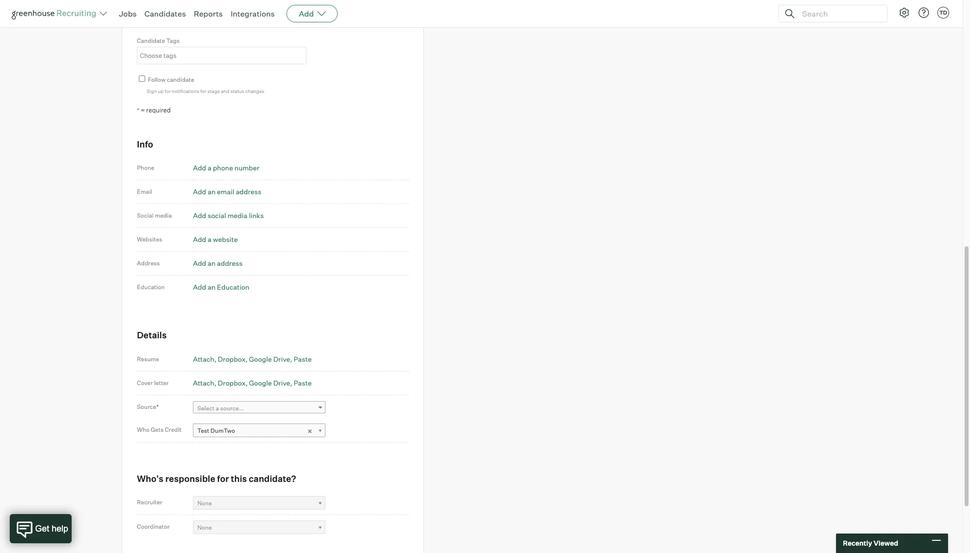 Task type: locate. For each thing, give the bounding box(es) containing it.
paste
[[294, 355, 312, 364], [294, 379, 312, 387]]

google for cover letter
[[249, 379, 272, 387]]

notifications
[[172, 88, 199, 94]]

Follow candidate checkbox
[[139, 76, 145, 82]]

add inside popup button
[[299, 9, 314, 19]]

2 vertical spatial a
[[216, 405, 219, 412]]

a
[[208, 164, 212, 172], [208, 236, 212, 244], [216, 405, 219, 412]]

None text field
[[137, 48, 304, 64]]

1 attach from the top
[[193, 355, 214, 364]]

a for website
[[208, 236, 212, 244]]

1 paste from the top
[[294, 355, 312, 364]]

2 dropbox from the top
[[218, 379, 246, 387]]

3 an from the top
[[208, 283, 216, 292]]

*
[[137, 107, 139, 114], [156, 404, 159, 411]]

select a source...
[[197, 405, 244, 412]]

media
[[228, 212, 247, 220], [155, 212, 172, 220]]

2 attach link from the top
[[193, 379, 217, 387]]

up
[[158, 88, 164, 94]]

add for add a phone number
[[193, 164, 206, 172]]

0 vertical spatial paste link
[[294, 355, 312, 364]]

social
[[137, 212, 154, 220]]

2 paste link from the top
[[294, 379, 312, 387]]

education down add an address
[[217, 283, 250, 292]]

2 none from the top
[[197, 524, 212, 532]]

1 google from the top
[[249, 355, 272, 364]]

0 vertical spatial a
[[208, 164, 212, 172]]

a for source...
[[216, 405, 219, 412]]

1 vertical spatial an
[[208, 260, 216, 268]]

cover
[[137, 380, 153, 387]]

media left links
[[228, 212, 247, 220]]

1 horizontal spatial for
[[200, 88, 206, 94]]

2 vertical spatial an
[[208, 283, 216, 292]]

0 horizontal spatial *
[[137, 107, 139, 114]]

1 vertical spatial paste link
[[294, 379, 312, 387]]

2 google drive link from the top
[[249, 379, 292, 387]]

education down address
[[137, 284, 165, 291]]

add for add
[[299, 9, 314, 19]]

follow
[[148, 76, 166, 84]]

address right email
[[236, 188, 262, 196]]

for right up
[[165, 88, 171, 94]]

1 vertical spatial dropbox
[[218, 379, 246, 387]]

* left =
[[137, 107, 139, 114]]

none for coordinator
[[197, 524, 212, 532]]

1 none link from the top
[[193, 497, 326, 511]]

0 vertical spatial attach
[[193, 355, 214, 364]]

google
[[249, 355, 272, 364], [249, 379, 272, 387]]

an for address
[[208, 260, 216, 268]]

1 attach link from the top
[[193, 355, 217, 364]]

none link
[[193, 497, 326, 511], [193, 521, 326, 535]]

stage
[[208, 88, 220, 94]]

2 google from the top
[[249, 379, 272, 387]]

dropbox for resume
[[218, 355, 246, 364]]

phone
[[213, 164, 233, 172]]

1 vertical spatial drive
[[273, 379, 290, 387]]

1 horizontal spatial *
[[156, 404, 159, 411]]

candidates link
[[145, 9, 186, 19]]

source
[[137, 404, 156, 411]]

2 dropbox link from the top
[[218, 379, 248, 387]]

1 vertical spatial paste
[[294, 379, 312, 387]]

add a website
[[193, 236, 238, 244]]

1 vertical spatial none link
[[193, 521, 326, 535]]

add a phone number
[[193, 164, 260, 172]]

1 vertical spatial a
[[208, 236, 212, 244]]

1 paste link from the top
[[294, 355, 312, 364]]

1 vertical spatial attach dropbox google drive paste
[[193, 379, 312, 387]]

follow candidate
[[148, 76, 194, 84]]

1 dropbox from the top
[[218, 355, 246, 364]]

add an email address
[[193, 188, 262, 196]]

1 vertical spatial *
[[156, 404, 159, 411]]

1 dropbox link from the top
[[218, 355, 248, 364]]

1 vertical spatial dropbox link
[[218, 379, 248, 387]]

0 vertical spatial none link
[[193, 497, 326, 511]]

1 drive from the top
[[273, 355, 290, 364]]

0 vertical spatial attach dropbox google drive paste
[[193, 355, 312, 364]]

0 vertical spatial *
[[137, 107, 139, 114]]

recruiter
[[137, 499, 162, 507]]

1 vertical spatial google drive link
[[249, 379, 292, 387]]

details
[[137, 330, 167, 341]]

0 vertical spatial drive
[[273, 355, 290, 364]]

attach dropbox google drive paste
[[193, 355, 312, 364], [193, 379, 312, 387]]

responsible
[[165, 474, 215, 485]]

1 attach dropbox google drive paste from the top
[[193, 355, 312, 364]]

for
[[165, 88, 171, 94], [200, 88, 206, 94], [217, 474, 229, 485]]

social media
[[137, 212, 172, 220]]

attach for resume
[[193, 355, 214, 364]]

1 none from the top
[[197, 500, 212, 508]]

recently
[[843, 540, 873, 548]]

a left 'phone'
[[208, 164, 212, 172]]

2 an from the top
[[208, 260, 216, 268]]

2 drive from the top
[[273, 379, 290, 387]]

address
[[236, 188, 262, 196], [217, 260, 243, 268]]

0 vertical spatial dropbox link
[[218, 355, 248, 364]]

drive
[[273, 355, 290, 364], [273, 379, 290, 387]]

number
[[235, 164, 260, 172]]

sign up for notifications for stage and status changes
[[147, 88, 264, 94]]

0 vertical spatial dropbox
[[218, 355, 246, 364]]

0 vertical spatial google drive link
[[249, 355, 292, 364]]

website
[[213, 236, 238, 244]]

1 horizontal spatial education
[[217, 283, 250, 292]]

2 attach dropbox google drive paste from the top
[[193, 379, 312, 387]]

google drive link
[[249, 355, 292, 364], [249, 379, 292, 387]]

attach link for resume
[[193, 355, 217, 364]]

1 vertical spatial none
[[197, 524, 212, 532]]

attach for cover letter
[[193, 379, 214, 387]]

dropbox
[[218, 355, 246, 364], [218, 379, 246, 387]]

0 vertical spatial google
[[249, 355, 272, 364]]

dropbox for cover letter
[[218, 379, 246, 387]]

1 an from the top
[[208, 188, 216, 196]]

1 vertical spatial google
[[249, 379, 272, 387]]

1 horizontal spatial media
[[228, 212, 247, 220]]

an
[[208, 188, 216, 196], [208, 260, 216, 268], [208, 283, 216, 292]]

a left website
[[208, 236, 212, 244]]

0 horizontal spatial for
[[165, 88, 171, 94]]

0 vertical spatial none
[[197, 500, 212, 508]]

add
[[299, 9, 314, 19], [193, 164, 206, 172], [193, 188, 206, 196], [193, 212, 206, 220], [193, 236, 206, 244], [193, 260, 206, 268], [193, 283, 206, 292]]

0 vertical spatial paste
[[294, 355, 312, 364]]

paste link for resume
[[294, 355, 312, 364]]

attach link
[[193, 355, 217, 364], [193, 379, 217, 387]]

test dumtwo link
[[193, 424, 326, 438]]

1 google drive link from the top
[[249, 355, 292, 364]]

2 attach from the top
[[193, 379, 214, 387]]

an for education
[[208, 283, 216, 292]]

td button
[[938, 7, 950, 19]]

2 none link from the top
[[193, 521, 326, 535]]

candidate tags
[[137, 37, 180, 44]]

a right select at the bottom left of the page
[[216, 405, 219, 412]]

address down website
[[217, 260, 243, 268]]

add social media links
[[193, 212, 264, 220]]

0 vertical spatial attach link
[[193, 355, 217, 364]]

email
[[137, 188, 152, 196]]

2 paste from the top
[[294, 379, 312, 387]]

0 vertical spatial an
[[208, 188, 216, 196]]

tags
[[166, 37, 180, 44]]

social
[[208, 212, 226, 220]]

an down 'add a website'
[[208, 260, 216, 268]]

media right social
[[155, 212, 172, 220]]

for left this
[[217, 474, 229, 485]]

td button
[[936, 5, 952, 20]]

recently viewed
[[843, 540, 899, 548]]

0 vertical spatial address
[[236, 188, 262, 196]]

1 vertical spatial attach link
[[193, 379, 217, 387]]

* up gets
[[156, 404, 159, 411]]

1 vertical spatial attach
[[193, 379, 214, 387]]

for left stage at the left top of page
[[200, 88, 206, 94]]

paste link
[[294, 355, 312, 364], [294, 379, 312, 387]]

dropbox link
[[218, 355, 248, 364], [218, 379, 248, 387]]

source...
[[220, 405, 244, 412]]

none
[[197, 500, 212, 508], [197, 524, 212, 532]]

add social media links link
[[193, 212, 264, 220]]

email
[[217, 188, 234, 196]]

2 horizontal spatial for
[[217, 474, 229, 485]]

greenhouse recruiting image
[[12, 8, 99, 20]]

an down add an address
[[208, 283, 216, 292]]

education
[[217, 283, 250, 292], [137, 284, 165, 291]]

an left email
[[208, 188, 216, 196]]

0 horizontal spatial media
[[155, 212, 172, 220]]

add button
[[287, 5, 338, 22]]



Task type: vqa. For each thing, say whether or not it's contained in the screenshot.
email an
yes



Task type: describe. For each thing, give the bounding box(es) containing it.
who's
[[137, 474, 164, 485]]

td
[[940, 9, 948, 16]]

jobs link
[[119, 9, 137, 19]]

who gets credit
[[137, 427, 182, 434]]

google drive link for cover letter
[[249, 379, 292, 387]]

required
[[146, 106, 171, 114]]

* inside * = required
[[137, 107, 139, 114]]

* = required
[[137, 106, 171, 114]]

add an education
[[193, 283, 250, 292]]

select a source... link
[[193, 402, 326, 416]]

add for add a website
[[193, 236, 206, 244]]

candidates
[[145, 9, 186, 19]]

candidate
[[137, 37, 165, 44]]

add a website link
[[193, 236, 238, 244]]

integrations
[[231, 9, 275, 19]]

dropbox link for cover letter
[[218, 379, 248, 387]]

changes
[[245, 88, 264, 94]]

credit
[[165, 427, 182, 434]]

add for add social media links
[[193, 212, 206, 220]]

none link for coordinator
[[193, 521, 326, 535]]

attach link for cover letter
[[193, 379, 217, 387]]

phone
[[137, 164, 154, 172]]

dropbox link for resume
[[218, 355, 248, 364]]

for for up
[[165, 88, 171, 94]]

paste for cover letter
[[294, 379, 312, 387]]

for for responsible
[[217, 474, 229, 485]]

links
[[249, 212, 264, 220]]

candidate
[[167, 76, 194, 84]]

drive for cover letter
[[273, 379, 290, 387]]

an for email
[[208, 188, 216, 196]]

configure image
[[899, 7, 911, 19]]

websites
[[137, 236, 162, 243]]

paste for resume
[[294, 355, 312, 364]]

add an address link
[[193, 260, 243, 268]]

Notes text field
[[137, 0, 308, 26]]

and
[[221, 88, 229, 94]]

add an address
[[193, 260, 243, 268]]

letter
[[154, 380, 169, 387]]

viewed
[[874, 540, 899, 548]]

0 horizontal spatial education
[[137, 284, 165, 291]]

add an email address link
[[193, 188, 262, 196]]

who's responsible for this candidate?
[[137, 474, 296, 485]]

jobs
[[119, 9, 137, 19]]

integrations link
[[231, 9, 275, 19]]

a for phone
[[208, 164, 212, 172]]

sign
[[147, 88, 157, 94]]

attach dropbox google drive paste for resume
[[193, 355, 312, 364]]

coordinator
[[137, 524, 170, 531]]

gets
[[151, 427, 164, 434]]

add for add an email address
[[193, 188, 206, 196]]

add for add an education
[[193, 283, 206, 292]]

status
[[231, 88, 244, 94]]

resume
[[137, 356, 159, 363]]

info
[[137, 139, 153, 150]]

source *
[[137, 404, 159, 411]]

paste link for cover letter
[[294, 379, 312, 387]]

add for add an address
[[193, 260, 206, 268]]

Search text field
[[800, 7, 879, 21]]

dumtwo
[[211, 427, 235, 435]]

who
[[137, 427, 150, 434]]

test dumtwo
[[197, 427, 235, 435]]

1 vertical spatial address
[[217, 260, 243, 268]]

=
[[141, 106, 145, 114]]

reports
[[194, 9, 223, 19]]

this
[[231, 474, 247, 485]]

google drive link for resume
[[249, 355, 292, 364]]

none for recruiter
[[197, 500, 212, 508]]

candidate?
[[249, 474, 296, 485]]

select
[[197, 405, 215, 412]]

reports link
[[194, 9, 223, 19]]

attach dropbox google drive paste for cover letter
[[193, 379, 312, 387]]

address
[[137, 260, 160, 267]]

none link for recruiter
[[193, 497, 326, 511]]

add a phone number link
[[193, 164, 260, 172]]

drive for resume
[[273, 355, 290, 364]]

google for resume
[[249, 355, 272, 364]]

test
[[197, 427, 209, 435]]

cover letter
[[137, 380, 169, 387]]

add an education link
[[193, 283, 250, 292]]



